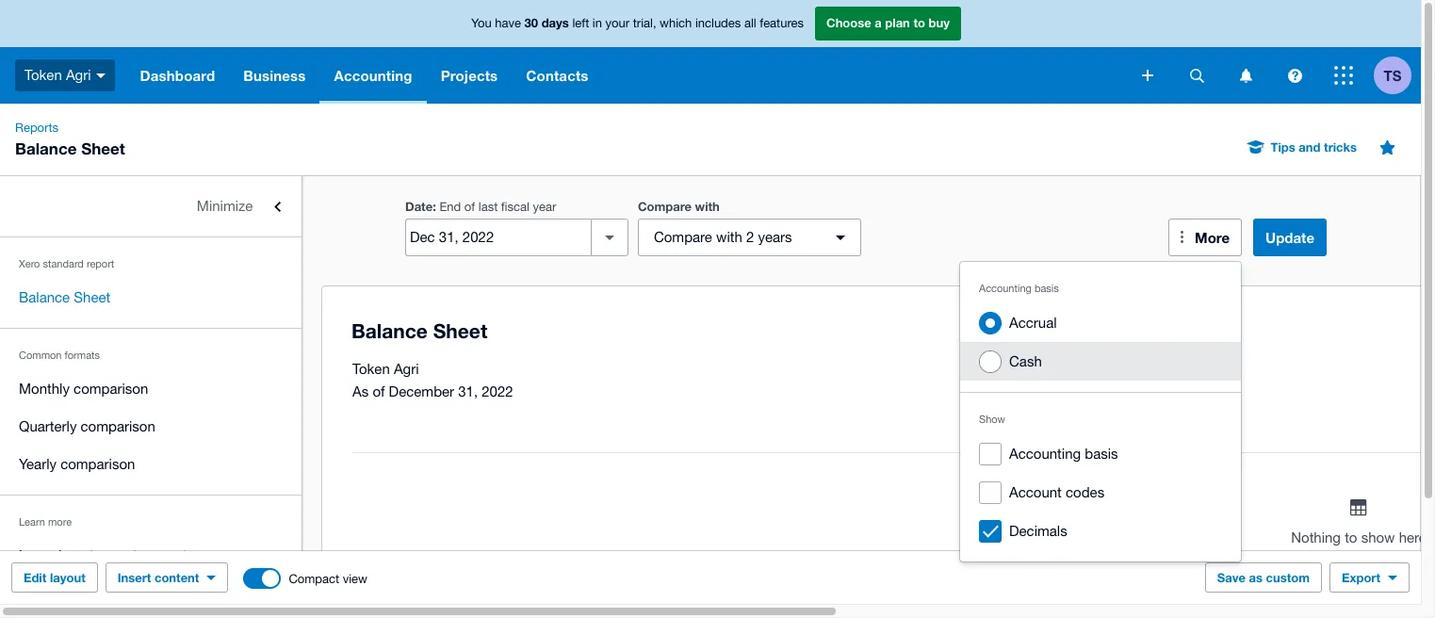 Task type: describe. For each thing, give the bounding box(es) containing it.
here
[[1399, 530, 1426, 546]]

sheet inside reports balance sheet
[[81, 139, 125, 158]]

account codes
[[1009, 484, 1104, 500]]

agri for token agri as of december 31, 2022
[[394, 361, 419, 377]]

to inside learn how to create a custom report
[[89, 547, 102, 563]]

and
[[1299, 139, 1321, 155]]

date : end of last fiscal year
[[405, 199, 556, 214]]

minimize button
[[0, 188, 302, 225]]

yearly
[[19, 456, 57, 472]]

as
[[1249, 570, 1263, 585]]

edit layout button
[[11, 563, 98, 593]]

insert
[[118, 570, 151, 585]]

export
[[1342, 570, 1380, 585]]

choose
[[826, 15, 871, 30]]

projects button
[[427, 47, 512, 104]]

content
[[154, 570, 199, 585]]

insert content button
[[105, 563, 228, 593]]

edit
[[24, 570, 46, 585]]

create
[[106, 547, 145, 563]]

export button
[[1330, 563, 1410, 593]]

codes
[[1066, 484, 1104, 500]]

list box containing accrual
[[960, 262, 1241, 562]]

dashboard
[[140, 67, 215, 84]]

more
[[48, 516, 72, 528]]

token for token agri
[[24, 67, 62, 83]]

compare for compare with
[[638, 199, 692, 214]]

yearly comparison
[[19, 456, 135, 472]]

xero
[[19, 258, 40, 269]]

insert content
[[118, 570, 199, 585]]

show
[[979, 414, 1005, 425]]

0 vertical spatial report
[[87, 258, 114, 269]]

learn more
[[19, 516, 72, 528]]

balance sheet
[[19, 289, 110, 305]]

of for end
[[464, 200, 475, 214]]

accounting inside button
[[1009, 446, 1081, 462]]

dashboard link
[[126, 47, 229, 104]]

more button
[[1169, 219, 1242, 256]]

decimals button
[[960, 512, 1241, 550]]

monthly
[[19, 381, 70, 397]]

of for as
[[373, 384, 385, 400]]

2022
[[482, 384, 513, 400]]

you have 30 days left in your trial, which includes all features
[[471, 15, 804, 30]]

update
[[1266, 229, 1314, 246]]

with for compare with 2 years
[[716, 229, 742, 245]]

left
[[572, 16, 589, 30]]

balance inside reports balance sheet
[[15, 139, 77, 158]]

monthly comparison
[[19, 381, 148, 397]]

years
[[758, 229, 792, 245]]

Report title field
[[347, 310, 1435, 353]]

plan
[[885, 15, 910, 30]]

:
[[433, 199, 436, 214]]

save as custom
[[1217, 570, 1310, 585]]

xero standard report
[[19, 258, 114, 269]]

account
[[1009, 484, 1062, 500]]

common
[[19, 350, 62, 361]]

a inside banner
[[875, 15, 882, 30]]

in
[[593, 16, 602, 30]]

yearly comparison link
[[0, 446, 302, 483]]

token for token agri as of december 31, 2022
[[352, 361, 390, 377]]

end
[[439, 200, 461, 214]]

tips
[[1271, 139, 1295, 155]]

agri for token agri
[[66, 67, 91, 83]]

remove from favorites image
[[1368, 128, 1406, 166]]

save
[[1217, 570, 1246, 585]]

year
[[533, 200, 556, 214]]

report output element
[[352, 418, 1435, 586]]

with for compare with
[[695, 199, 720, 214]]

days
[[542, 15, 569, 30]]

tips and tricks button
[[1237, 132, 1368, 162]]

list of convenience dates image
[[591, 219, 628, 256]]

balance sheet link
[[0, 279, 302, 317]]

report inside learn how to create a custom report
[[19, 570, 57, 586]]

which
[[660, 16, 692, 30]]

balance inside balance sheet link
[[19, 289, 70, 305]]

comparison for quarterly comparison
[[81, 418, 155, 434]]

compare with 2 years
[[654, 229, 792, 245]]

custom inside button
[[1266, 570, 1310, 585]]



Task type: locate. For each thing, give the bounding box(es) containing it.
accrual button
[[960, 303, 1241, 342]]

business
[[243, 67, 306, 84]]

custom up content
[[160, 547, 208, 563]]

0 horizontal spatial custom
[[160, 547, 208, 563]]

1 horizontal spatial report
[[87, 258, 114, 269]]

a left plan
[[875, 15, 882, 30]]

you
[[471, 16, 492, 30]]

banner
[[0, 0, 1421, 104]]

0 horizontal spatial agri
[[66, 67, 91, 83]]

agri inside token agri popup button
[[66, 67, 91, 83]]

accounting inside dropdown button
[[334, 67, 412, 84]]

buy
[[929, 15, 950, 30]]

token agri button
[[0, 47, 126, 104]]

1 vertical spatial basis
[[1085, 446, 1118, 462]]

svg image inside token agri popup button
[[96, 73, 105, 78]]

comparison inside yearly comparison link
[[60, 456, 135, 472]]

minimize
[[197, 198, 253, 214]]

reports link
[[8, 119, 66, 138]]

account codes button
[[960, 473, 1241, 512]]

1 vertical spatial sheet
[[74, 289, 110, 305]]

learn for learn how to create a custom report
[[19, 547, 55, 563]]

accounting basis up 'account codes'
[[1009, 446, 1118, 462]]

ts
[[1384, 66, 1402, 83]]

custom inside learn how to create a custom report
[[160, 547, 208, 563]]

of
[[464, 200, 475, 214], [373, 384, 385, 400]]

cash button
[[960, 342, 1241, 381]]

custom
[[160, 547, 208, 563], [1266, 570, 1310, 585]]

1 horizontal spatial to
[[913, 15, 925, 30]]

last
[[478, 200, 498, 214]]

basis up account codes button
[[1085, 446, 1118, 462]]

basis up accrual
[[1035, 283, 1059, 294]]

2 learn from the top
[[19, 547, 55, 563]]

contacts
[[526, 67, 588, 84]]

comparison
[[74, 381, 148, 397], [81, 418, 155, 434], [60, 456, 135, 472]]

accrual
[[1009, 315, 1057, 331]]

2 horizontal spatial to
[[1345, 530, 1357, 546]]

token inside token agri as of december 31, 2022
[[352, 361, 390, 377]]

ts button
[[1374, 47, 1421, 104]]

balance down xero
[[19, 289, 70, 305]]

0 horizontal spatial basis
[[1035, 283, 1059, 294]]

0 vertical spatial basis
[[1035, 283, 1059, 294]]

agri up reports balance sheet at the left top of page
[[66, 67, 91, 83]]

decimals
[[1009, 523, 1067, 539]]

2 vertical spatial comparison
[[60, 456, 135, 472]]

layout
[[50, 570, 85, 585]]

to inside the report output element
[[1345, 530, 1357, 546]]

0 vertical spatial balance
[[15, 139, 77, 158]]

standard
[[43, 258, 84, 269]]

with up 'compare with 2 years'
[[695, 199, 720, 214]]

1 vertical spatial agri
[[394, 361, 419, 377]]

of right as
[[373, 384, 385, 400]]

accounting basis
[[979, 283, 1059, 294], [1009, 446, 1118, 462]]

custom right as
[[1266, 570, 1310, 585]]

1 horizontal spatial token
[[352, 361, 390, 377]]

learn left more
[[19, 516, 45, 528]]

to left show
[[1345, 530, 1357, 546]]

sheet up minimize button
[[81, 139, 125, 158]]

comparison down formats
[[74, 381, 148, 397]]

1 vertical spatial of
[[373, 384, 385, 400]]

agri inside token agri as of december 31, 2022
[[394, 361, 419, 377]]

0 vertical spatial compare
[[638, 199, 692, 214]]

accounting
[[334, 67, 412, 84], [979, 283, 1032, 294], [1009, 446, 1081, 462]]

with left 2
[[716, 229, 742, 245]]

1 learn from the top
[[19, 516, 45, 528]]

a up insert content
[[149, 547, 157, 563]]

accounting basis up accrual
[[979, 283, 1059, 294]]

compare down compare with
[[654, 229, 712, 245]]

balance down reports link
[[15, 139, 77, 158]]

1 vertical spatial learn
[[19, 547, 55, 563]]

group containing accrual
[[960, 262, 1241, 562]]

to right how
[[89, 547, 102, 563]]

save as custom button
[[1205, 563, 1322, 593]]

svg image
[[1334, 66, 1353, 85], [1190, 68, 1204, 82]]

0 vertical spatial agri
[[66, 67, 91, 83]]

balance
[[15, 139, 77, 158], [19, 289, 70, 305]]

sheet down xero standard report
[[74, 289, 110, 305]]

1 horizontal spatial custom
[[1266, 570, 1310, 585]]

comparison for yearly comparison
[[60, 456, 135, 472]]

token agri as of december 31, 2022
[[352, 361, 513, 400]]

reports balance sheet
[[15, 121, 125, 158]]

0 vertical spatial to
[[913, 15, 925, 30]]

svg image
[[1240, 68, 1252, 82], [1288, 68, 1302, 82], [1142, 70, 1153, 81], [96, 73, 105, 78]]

business button
[[229, 47, 320, 104]]

0 horizontal spatial svg image
[[1190, 68, 1204, 82]]

token up as
[[352, 361, 390, 377]]

1 vertical spatial to
[[1345, 530, 1357, 546]]

comparison down the quarterly comparison
[[60, 456, 135, 472]]

fiscal
[[501, 200, 530, 214]]

more
[[1195, 229, 1230, 246]]

compare for compare with 2 years
[[654, 229, 712, 245]]

token up reports
[[24, 67, 62, 83]]

group
[[960, 262, 1241, 562]]

as
[[352, 384, 369, 400]]

basis inside button
[[1085, 446, 1118, 462]]

nothing to show here
[[1291, 530, 1426, 546]]

1 vertical spatial with
[[716, 229, 742, 245]]

monthly comparison link
[[0, 370, 302, 408]]

to left the buy
[[913, 15, 925, 30]]

accounting basis inside button
[[1009, 446, 1118, 462]]

31,
[[458, 384, 478, 400]]

token inside popup button
[[24, 67, 62, 83]]

0 vertical spatial token
[[24, 67, 62, 83]]

1 vertical spatial a
[[149, 547, 157, 563]]

tricks
[[1324, 139, 1357, 155]]

2
[[746, 229, 754, 245]]

0 vertical spatial comparison
[[74, 381, 148, 397]]

comparison inside monthly comparison "link"
[[74, 381, 148, 397]]

1 vertical spatial token
[[352, 361, 390, 377]]

view
[[343, 572, 367, 586]]

compare up 'compare with 2 years'
[[638, 199, 692, 214]]

choose a plan to buy
[[826, 15, 950, 30]]

0 vertical spatial accounting basis
[[979, 283, 1059, 294]]

date
[[405, 199, 433, 214]]

of left last
[[464, 200, 475, 214]]

accounting basis button
[[960, 434, 1241, 473]]

0 vertical spatial of
[[464, 200, 475, 214]]

show
[[1361, 530, 1395, 546]]

0 horizontal spatial to
[[89, 547, 102, 563]]

nothing
[[1291, 530, 1341, 546]]

comparison inside quarterly comparison 'link'
[[81, 418, 155, 434]]

0 horizontal spatial of
[[373, 384, 385, 400]]

0 vertical spatial sheet
[[81, 139, 125, 158]]

comparison down monthly comparison "link"
[[81, 418, 155, 434]]

0 vertical spatial accounting
[[334, 67, 412, 84]]

edit layout
[[24, 570, 85, 585]]

0 vertical spatial learn
[[19, 516, 45, 528]]

1 horizontal spatial a
[[875, 15, 882, 30]]

tips and tricks
[[1271, 139, 1357, 155]]

learn how to create a custom report link
[[0, 537, 302, 597]]

quarterly comparison
[[19, 418, 155, 434]]

1 vertical spatial report
[[19, 570, 57, 586]]

1 vertical spatial comparison
[[81, 418, 155, 434]]

learn how to create a custom report
[[19, 547, 208, 586]]

1 vertical spatial compare
[[654, 229, 712, 245]]

quarterly
[[19, 418, 77, 434]]

trial,
[[633, 16, 656, 30]]

accounting button
[[320, 47, 427, 104]]

compare with
[[638, 199, 720, 214]]

how
[[59, 547, 85, 563]]

learn up edit
[[19, 547, 55, 563]]

1 horizontal spatial of
[[464, 200, 475, 214]]

1 horizontal spatial agri
[[394, 361, 419, 377]]

compact
[[289, 572, 339, 586]]

0 vertical spatial a
[[875, 15, 882, 30]]

learn for learn more
[[19, 516, 45, 528]]

contacts button
[[512, 47, 603, 104]]

a inside learn how to create a custom report
[[149, 547, 157, 563]]

1 horizontal spatial svg image
[[1334, 66, 1353, 85]]

common formats
[[19, 350, 100, 361]]

1 vertical spatial custom
[[1266, 570, 1310, 585]]

Select end date field
[[406, 220, 591, 255]]

0 horizontal spatial token
[[24, 67, 62, 83]]

of inside date : end of last fiscal year
[[464, 200, 475, 214]]

2 vertical spatial to
[[89, 547, 102, 563]]

basis
[[1035, 283, 1059, 294], [1085, 446, 1118, 462]]

2 vertical spatial accounting
[[1009, 446, 1081, 462]]

of inside token agri as of december 31, 2022
[[373, 384, 385, 400]]

compact view
[[289, 572, 367, 586]]

sheet
[[81, 139, 125, 158], [74, 289, 110, 305]]

1 vertical spatial accounting
[[979, 283, 1032, 294]]

formats
[[65, 350, 100, 361]]

1 horizontal spatial basis
[[1085, 446, 1118, 462]]

features
[[760, 16, 804, 30]]

comparison for monthly comparison
[[74, 381, 148, 397]]

0 vertical spatial custom
[[160, 547, 208, 563]]

0 vertical spatial with
[[695, 199, 720, 214]]

compare
[[638, 199, 692, 214], [654, 229, 712, 245]]

all
[[744, 16, 756, 30]]

have
[[495, 16, 521, 30]]

your
[[605, 16, 630, 30]]

list box
[[960, 262, 1241, 562]]

1 vertical spatial balance
[[19, 289, 70, 305]]

token agri
[[24, 67, 91, 83]]

projects
[[441, 67, 498, 84]]

agri
[[66, 67, 91, 83], [394, 361, 419, 377]]

quarterly comparison link
[[0, 408, 302, 446]]

includes
[[695, 16, 741, 30]]

1 vertical spatial accounting basis
[[1009, 446, 1118, 462]]

agri up december
[[394, 361, 419, 377]]

banner containing ts
[[0, 0, 1421, 104]]

0 horizontal spatial a
[[149, 547, 157, 563]]

cash
[[1009, 353, 1042, 369]]

0 horizontal spatial report
[[19, 570, 57, 586]]

learn inside learn how to create a custom report
[[19, 547, 55, 563]]



Task type: vqa. For each thing, say whether or not it's contained in the screenshot.
March 2023 457.67 link
no



